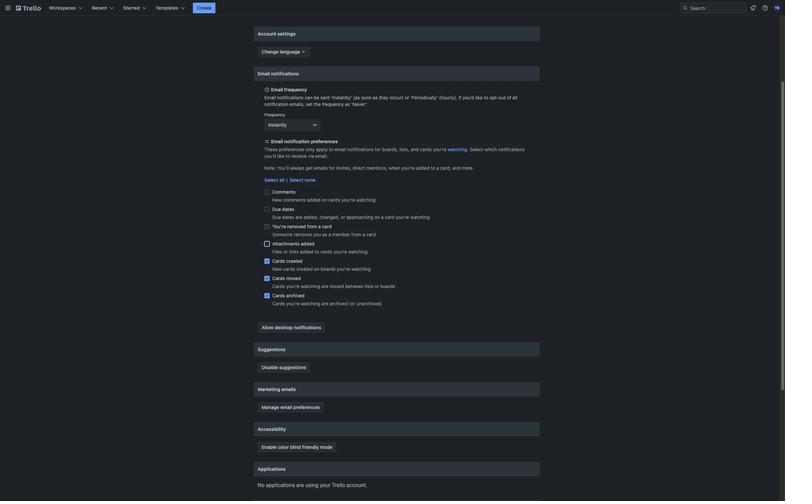 Task type: vqa. For each thing, say whether or not it's contained in the screenshot.
like
yes



Task type: locate. For each thing, give the bounding box(es) containing it.
2 due from the top
[[272, 215, 281, 220]]

card up someone removes you as a member from a card
[[322, 224, 332, 229]]

2 vertical spatial as
[[322, 232, 327, 237]]

preferences for email
[[293, 405, 320, 410]]

1 horizontal spatial emails
[[314, 165, 328, 171]]

1 vertical spatial archived
[[330, 301, 348, 307]]

0 vertical spatial like
[[476, 95, 483, 100]]

2 vertical spatial on
[[314, 266, 319, 272]]

to left card,
[[431, 165, 435, 171]]

1 due from the top
[[272, 207, 281, 212]]

select down note:
[[264, 177, 278, 183]]

1 horizontal spatial all
[[513, 95, 517, 100]]

which
[[485, 147, 497, 152]]

0 vertical spatial and
[[411, 147, 419, 152]]

boards,
[[382, 147, 398, 152]]

. select which notifications you'd like to receive via email.
[[264, 147, 525, 159]]

select all | select none
[[264, 177, 316, 183]]

attachments added
[[272, 241, 314, 247]]

on right approaching
[[375, 215, 380, 220]]

dates for due dates are added, changed, or approaching on a card you're watching
[[282, 215, 294, 220]]

frequency inside email notifications can be sent 'instantly' (as soon as they occur) or 'periodically' (hourly). if you'd like to opt-out of all notification emails, set the frequency as 'never'.
[[322, 101, 344, 107]]

are up removed at the top of the page
[[295, 215, 302, 220]]

created
[[286, 258, 303, 264], [296, 266, 313, 272]]

2 dates from the top
[[282, 215, 294, 220]]

1 vertical spatial moved
[[330, 284, 344, 289]]

email down change
[[258, 71, 270, 76]]

1 vertical spatial and
[[452, 165, 460, 171]]

0 vertical spatial you'd
[[463, 95, 474, 100]]

0 horizontal spatial and
[[411, 147, 419, 152]]

2 vertical spatial preferences
[[293, 405, 320, 410]]

boards up cards you're watching are moved between lists or boards
[[321, 266, 336, 272]]

1 horizontal spatial card
[[366, 232, 376, 237]]

these preferences only apply to email notifications for boards, lists, and cards you're watching
[[264, 147, 467, 152]]

1 vertical spatial new
[[272, 266, 282, 272]]

due dates are added, changed, or approaching on a card you're watching
[[272, 215, 430, 220]]

email right apply
[[335, 147, 346, 152]]

to left opt-
[[484, 95, 488, 100]]

to
[[484, 95, 488, 100], [329, 147, 333, 152], [286, 153, 290, 159], [431, 165, 435, 171], [315, 249, 319, 255]]

0 horizontal spatial like
[[277, 153, 284, 159]]

for left invites, on the top of page
[[329, 165, 335, 171]]

from down added,
[[307, 224, 317, 229]]

as down 'instantly'
[[345, 101, 350, 107]]

0 vertical spatial for
[[375, 147, 381, 152]]

or down the attachments
[[283, 249, 288, 255]]

created down links
[[286, 258, 303, 264]]

0 vertical spatial from
[[307, 224, 317, 229]]

back to home image
[[16, 3, 41, 13]]

0 vertical spatial new
[[272, 197, 282, 203]]

0 vertical spatial preferences
[[311, 139, 338, 144]]

0 horizontal spatial all
[[279, 177, 284, 183]]

a down approaching
[[363, 232, 365, 237]]

manage email preferences
[[262, 405, 320, 410]]

email up these
[[271, 139, 283, 144]]

1 vertical spatial you'd
[[264, 153, 276, 159]]

0 vertical spatial moved
[[286, 276, 301, 281]]

'instantly'
[[331, 95, 352, 100]]

new for new cards created on boards you're watching
[[272, 266, 282, 272]]

1 cards from the top
[[272, 258, 285, 264]]

no
[[258, 483, 265, 489]]

on up changed, at the top left of the page
[[322, 197, 327, 203]]

emails right the "get" at the left of the page
[[314, 165, 328, 171]]

email
[[258, 71, 270, 76], [271, 87, 283, 92], [264, 95, 276, 100], [271, 139, 283, 144]]

1 vertical spatial emails
[[281, 387, 296, 392]]

notifications down email frequency
[[277, 95, 304, 100]]

2 horizontal spatial card
[[385, 215, 395, 220]]

email up 'frequency'
[[264, 95, 276, 100]]

0 vertical spatial all
[[513, 95, 517, 100]]

dates
[[282, 207, 294, 212], [282, 215, 294, 220]]

1 vertical spatial for
[[329, 165, 335, 171]]

emails
[[314, 165, 328, 171], [281, 387, 296, 392]]

from right member
[[351, 232, 361, 237]]

disable suggestions link
[[258, 363, 310, 373]]

from
[[307, 224, 317, 229], [351, 232, 361, 237]]

like left opt-
[[476, 95, 483, 100]]

0 vertical spatial boards
[[321, 266, 336, 272]]

no applications are using your trello account.
[[258, 483, 367, 489]]

2 new from the top
[[272, 266, 282, 272]]

1 vertical spatial from
[[351, 232, 361, 237]]

1 vertical spatial like
[[277, 153, 284, 159]]

you're
[[272, 224, 286, 229]]

dates down due dates
[[282, 215, 294, 220]]

notifications right which
[[498, 147, 525, 152]]

you'd inside email notifications can be sent 'instantly' (as soon as they occur) or 'periodically' (hourly). if you'd like to opt-out of all notification emails, set the frequency as 'never'.
[[463, 95, 474, 100]]

to left receive
[[286, 153, 290, 159]]

new for new comments added on cards you're watching
[[272, 197, 282, 203]]

for left the boards,
[[375, 147, 381, 152]]

notifications up direct
[[347, 147, 374, 152]]

or right occur)
[[405, 95, 409, 100]]

email.
[[315, 153, 328, 159]]

are up cards you're watching are archived (or unarchived)
[[322, 284, 328, 289]]

(hourly).
[[439, 95, 457, 100]]

0 horizontal spatial for
[[329, 165, 335, 171]]

marketing emails
[[258, 387, 296, 392]]

you're removed from a card
[[272, 224, 332, 229]]

created down cards created
[[296, 266, 313, 272]]

1 vertical spatial due
[[272, 215, 281, 220]]

added left card,
[[416, 165, 430, 171]]

select right | at left top
[[290, 177, 304, 183]]

and
[[411, 147, 419, 152], [452, 165, 460, 171]]

1 dates from the top
[[282, 207, 294, 212]]

0 horizontal spatial card
[[322, 224, 332, 229]]

templates
[[156, 5, 178, 11]]

change language link
[[258, 47, 311, 57]]

as left the they
[[373, 95, 378, 100]]

0 horizontal spatial frequency
[[284, 87, 307, 92]]

frequency down sent
[[322, 101, 344, 107]]

1 horizontal spatial email
[[335, 147, 346, 152]]

email right manage
[[280, 405, 292, 410]]

0 vertical spatial notification
[[264, 101, 288, 107]]

and right card,
[[452, 165, 460, 171]]

you'd down these
[[264, 153, 276, 159]]

moved left between
[[330, 284, 344, 289]]

allow
[[262, 325, 274, 331]]

1 horizontal spatial select
[[290, 177, 304, 183]]

0 horizontal spatial moved
[[286, 276, 301, 281]]

1 horizontal spatial from
[[351, 232, 361, 237]]

a left member
[[329, 232, 331, 237]]

cards you're watching are archived (or unarchived)
[[272, 301, 382, 307]]

0 horizontal spatial on
[[314, 266, 319, 272]]

4 cards from the top
[[272, 293, 285, 299]]

0 horizontal spatial select
[[264, 177, 278, 183]]

your
[[320, 483, 331, 489]]

0 horizontal spatial email
[[280, 405, 292, 410]]

2 horizontal spatial select
[[470, 147, 483, 152]]

moved
[[286, 276, 301, 281], [330, 284, 344, 289]]

notification
[[264, 101, 288, 107], [284, 139, 310, 144]]

0 vertical spatial frequency
[[284, 87, 307, 92]]

dates down "comments"
[[282, 207, 294, 212]]

0 vertical spatial due
[[272, 207, 281, 212]]

like down these
[[277, 153, 284, 159]]

allow desktop notifications link
[[258, 323, 325, 333]]

cards you're watching are moved between lists or boards
[[272, 284, 395, 289]]

email down email notifications
[[271, 87, 283, 92]]

recent
[[92, 5, 107, 11]]

card down approaching
[[366, 232, 376, 237]]

applications
[[266, 483, 295, 489]]

email inside email notifications can be sent 'instantly' (as soon as they occur) or 'periodically' (hourly). if you'd like to opt-out of all notification emails, set the frequency as 'never'.
[[264, 95, 276, 100]]

card right approaching
[[385, 215, 395, 220]]

select right .
[[470, 147, 483, 152]]

2 cards from the top
[[272, 276, 285, 281]]

3 cards from the top
[[272, 284, 285, 289]]

note: you'll always get emails for invites, direct mentions, when you're added to a card, and more.
[[264, 165, 474, 171]]

on down files or links added to cards you're watching
[[314, 266, 319, 272]]

new down cards created
[[272, 266, 282, 272]]

new down comments
[[272, 197, 282, 203]]

5 cards from the top
[[272, 301, 285, 307]]

note:
[[264, 165, 276, 171]]

you'd right 'if'
[[463, 95, 474, 100]]

trello
[[332, 483, 345, 489]]

email for email notifications
[[258, 71, 270, 76]]

0 horizontal spatial as
[[322, 232, 327, 237]]

notifications up email frequency
[[271, 71, 299, 76]]

boards right lists
[[381, 284, 395, 289]]

0 vertical spatial dates
[[282, 207, 294, 212]]

notification up receive
[[284, 139, 310, 144]]

cards
[[420, 147, 432, 152], [328, 197, 340, 203], [320, 249, 332, 255], [283, 266, 295, 272]]

watching
[[448, 147, 467, 152], [356, 197, 376, 203], [410, 215, 430, 220], [348, 249, 368, 255], [351, 266, 371, 272], [301, 284, 320, 289], [301, 301, 320, 307]]

1 horizontal spatial and
[[452, 165, 460, 171]]

like inside . select which notifications you'd like to receive via email.
[[277, 153, 284, 159]]

archived down cards moved
[[286, 293, 305, 299]]

1 vertical spatial notification
[[284, 139, 310, 144]]

2 horizontal spatial as
[[373, 95, 378, 100]]

are
[[295, 215, 302, 220], [322, 284, 328, 289], [322, 301, 328, 307], [296, 483, 304, 489]]

0 horizontal spatial you'd
[[264, 153, 276, 159]]

0 horizontal spatial boards
[[321, 266, 336, 272]]

added right links
[[300, 249, 314, 255]]

archived
[[286, 293, 305, 299], [330, 301, 348, 307]]

friendly
[[302, 445, 319, 450]]

the
[[314, 101, 321, 107]]

and right lists,
[[411, 147, 419, 152]]

like
[[476, 95, 483, 100], [277, 153, 284, 159]]

cards down cards created
[[283, 266, 295, 272]]

1 vertical spatial email
[[280, 405, 292, 410]]

0 vertical spatial archived
[[286, 293, 305, 299]]

starred button
[[119, 3, 150, 13]]

2 horizontal spatial on
[[375, 215, 380, 220]]

cards archived
[[272, 293, 305, 299]]

1 vertical spatial as
[[345, 101, 350, 107]]

moved up cards archived
[[286, 276, 301, 281]]

cards right lists,
[[420, 147, 432, 152]]

emails,
[[290, 101, 305, 107]]

all left | at left top
[[279, 177, 284, 183]]

1 vertical spatial dates
[[282, 215, 294, 220]]

card
[[385, 215, 395, 220], [322, 224, 332, 229], [366, 232, 376, 237]]

archived left (or
[[330, 301, 348, 307]]

0 vertical spatial card
[[385, 215, 395, 220]]

frequency up "emails,"
[[284, 87, 307, 92]]

for
[[375, 147, 381, 152], [329, 165, 335, 171]]

to inside email notifications can be sent 'instantly' (as soon as they occur) or 'periodically' (hourly). if you'd like to opt-out of all notification emails, set the frequency as 'never'.
[[484, 95, 488, 100]]

as right you
[[322, 232, 327, 237]]

to inside . select which notifications you'd like to receive via email.
[[286, 153, 290, 159]]

1 horizontal spatial boards
[[381, 284, 395, 289]]

accessibility
[[258, 427, 286, 432]]

notifications inside email notifications can be sent 'instantly' (as soon as they occur) or 'periodically' (hourly). if you'd like to opt-out of all notification emails, set the frequency as 'never'.
[[277, 95, 304, 100]]

0 vertical spatial on
[[322, 197, 327, 203]]

or right lists
[[375, 284, 379, 289]]

email notification preferences
[[271, 139, 338, 144]]

all right of
[[513, 95, 517, 100]]

Search field
[[688, 3, 746, 13]]

sm image
[[300, 49, 307, 55]]

notification up 'frequency'
[[264, 101, 288, 107]]

someone removes you as a member from a card
[[272, 232, 376, 237]]

1 horizontal spatial like
[[476, 95, 483, 100]]

1 horizontal spatial frequency
[[322, 101, 344, 107]]

emails up manage email preferences in the bottom of the page
[[281, 387, 296, 392]]

0 notifications image
[[749, 4, 757, 12]]

invites,
[[336, 165, 351, 171]]

you'd inside . select which notifications you'd like to receive via email.
[[264, 153, 276, 159]]

1 horizontal spatial on
[[322, 197, 327, 203]]

1 horizontal spatial you'd
[[463, 95, 474, 100]]

select
[[470, 147, 483, 152], [264, 177, 278, 183], [290, 177, 304, 183]]

new
[[272, 197, 282, 203], [272, 266, 282, 272]]

you
[[313, 232, 321, 237]]

1 new from the top
[[272, 197, 282, 203]]

to right apply
[[329, 147, 333, 152]]

due for due dates are added, changed, or approaching on a card you're watching
[[272, 215, 281, 220]]

1 vertical spatial frequency
[[322, 101, 344, 107]]

notifications
[[271, 71, 299, 76], [277, 95, 304, 100], [347, 147, 374, 152], [498, 147, 525, 152], [294, 325, 321, 331]]

a
[[437, 165, 439, 171], [381, 215, 384, 220], [318, 224, 321, 229], [329, 232, 331, 237], [363, 232, 365, 237]]

search image
[[683, 5, 688, 11]]



Task type: describe. For each thing, give the bounding box(es) containing it.
none
[[305, 177, 316, 183]]

removed
[[287, 224, 306, 229]]

language
[[280, 49, 300, 55]]

cards down someone removes you as a member from a card
[[320, 249, 332, 255]]

email for email notification preferences
[[271, 139, 283, 144]]

to down you
[[315, 249, 319, 255]]

cards for cards you're watching are moved between lists or boards
[[272, 284, 285, 289]]

select inside . select which notifications you'd like to receive via email.
[[470, 147, 483, 152]]

are left using
[[296, 483, 304, 489]]

0 horizontal spatial from
[[307, 224, 317, 229]]

1 vertical spatial boards
[[381, 284, 395, 289]]

due dates
[[272, 207, 294, 212]]

select none button
[[290, 177, 316, 184]]

set
[[306, 101, 313, 107]]

someone
[[272, 232, 293, 237]]

1 horizontal spatial archived
[[330, 301, 348, 307]]

on for boards
[[314, 266, 319, 272]]

email inside manage email preferences link
[[280, 405, 292, 410]]

between
[[345, 284, 364, 289]]

cards created
[[272, 258, 303, 264]]

occur)
[[390, 95, 404, 100]]

1 vertical spatial on
[[375, 215, 380, 220]]

direct
[[353, 165, 365, 171]]

dates for due dates
[[282, 207, 294, 212]]

email for email notifications can be sent 'instantly' (as soon as they occur) or 'periodically' (hourly). if you'd like to opt-out of all notification emails, set the frequency as 'never'.
[[264, 95, 276, 100]]

disable suggestions
[[262, 365, 306, 371]]

2 vertical spatial card
[[366, 232, 376, 237]]

color
[[278, 445, 289, 450]]

(or
[[349, 301, 355, 307]]

create button
[[193, 3, 216, 13]]

open information menu image
[[762, 5, 769, 11]]

change language
[[262, 49, 300, 55]]

a left card,
[[437, 165, 439, 171]]

notifications inside . select which notifications you'd like to receive via email.
[[498, 147, 525, 152]]

desktop
[[275, 325, 293, 331]]

when
[[389, 165, 400, 171]]

(as
[[353, 95, 360, 100]]

removes
[[294, 232, 312, 237]]

these
[[264, 147, 278, 152]]

cards moved
[[272, 276, 301, 281]]

added,
[[303, 215, 318, 220]]

0 vertical spatial emails
[[314, 165, 328, 171]]

1 vertical spatial all
[[279, 177, 284, 183]]

opt-
[[490, 95, 499, 100]]

manage
[[262, 405, 279, 410]]

email for email frequency
[[271, 87, 283, 92]]

manage email preferences link
[[258, 402, 324, 413]]

like inside email notifications can be sent 'instantly' (as soon as they occur) or 'periodically' (hourly). if you'd like to opt-out of all notification emails, set the frequency as 'never'.
[[476, 95, 483, 100]]

card,
[[440, 165, 451, 171]]

0 horizontal spatial emails
[[281, 387, 296, 392]]

suggestions
[[279, 365, 306, 371]]

1 vertical spatial preferences
[[279, 147, 305, 152]]

blind
[[290, 445, 301, 450]]

get
[[306, 165, 313, 171]]

'periodically'
[[411, 95, 438, 100]]

1 horizontal spatial for
[[375, 147, 381, 152]]

lists
[[365, 284, 374, 289]]

new cards created on boards you're watching
[[272, 266, 371, 272]]

preferences for notification
[[311, 139, 338, 144]]

enable
[[262, 445, 277, 450]]

are down cards you're watching are moved between lists or boards
[[322, 301, 328, 307]]

enable color blind friendly mode
[[262, 445, 333, 450]]

due for due dates
[[272, 207, 281, 212]]

recent button
[[88, 3, 118, 13]]

tyler black (tylerblack440) image
[[773, 4, 781, 12]]

if
[[459, 95, 461, 100]]

email frequency
[[271, 87, 307, 92]]

account
[[258, 31, 276, 37]]

unarchived)
[[357, 301, 382, 307]]

sent
[[320, 95, 330, 100]]

or right changed, at the top left of the page
[[341, 215, 345, 220]]

changed,
[[320, 215, 340, 220]]

added up added,
[[307, 197, 321, 203]]

watching link
[[448, 147, 467, 152]]

be
[[314, 95, 319, 100]]

primary element
[[0, 0, 785, 16]]

1 vertical spatial card
[[322, 224, 332, 229]]

notification inside email notifications can be sent 'instantly' (as soon as they occur) or 'periodically' (hourly). if you'd like to opt-out of all notification emails, set the frequency as 'never'.
[[264, 101, 288, 107]]

cards for cards you're watching are archived (or unarchived)
[[272, 301, 285, 307]]

of
[[507, 95, 511, 100]]

settings
[[278, 31, 296, 37]]

files
[[272, 249, 282, 255]]

1 vertical spatial created
[[296, 266, 313, 272]]

cards for cards archived
[[272, 293, 285, 299]]

files or links added to cards you're watching
[[272, 249, 368, 255]]

select all button
[[264, 177, 284, 184]]

always
[[290, 165, 305, 171]]

disable
[[262, 365, 278, 371]]

0 vertical spatial as
[[373, 95, 378, 100]]

1 horizontal spatial moved
[[330, 284, 344, 289]]

1 horizontal spatial as
[[345, 101, 350, 107]]

you'll
[[277, 165, 289, 171]]

a up you
[[318, 224, 321, 229]]

mode
[[320, 445, 333, 450]]

0 horizontal spatial archived
[[286, 293, 305, 299]]

comments
[[283, 197, 306, 203]]

suggestions
[[258, 347, 286, 353]]

0 vertical spatial email
[[335, 147, 346, 152]]

all inside email notifications can be sent 'instantly' (as soon as they occur) or 'periodically' (hourly). if you'd like to opt-out of all notification emails, set the frequency as 'never'.
[[513, 95, 517, 100]]

0 vertical spatial created
[[286, 258, 303, 264]]

links
[[289, 249, 299, 255]]

cards for cards moved
[[272, 276, 285, 281]]

allow desktop notifications
[[262, 325, 321, 331]]

applications
[[258, 467, 286, 472]]

cards up changed, at the top left of the page
[[328, 197, 340, 203]]

frequency
[[264, 112, 285, 117]]

workspaces
[[49, 5, 76, 11]]

soon
[[361, 95, 372, 100]]

email notifications
[[258, 71, 299, 76]]

lists,
[[400, 147, 409, 152]]

cards for cards created
[[272, 258, 285, 264]]

marketing
[[258, 387, 280, 392]]

added down removes
[[301, 241, 314, 247]]

member
[[332, 232, 350, 237]]

apply
[[316, 147, 328, 152]]

workspaces button
[[45, 3, 86, 13]]

email notifications can be sent 'instantly' (as soon as they occur) or 'periodically' (hourly). if you'd like to opt-out of all notification emails, set the frequency as 'never'.
[[264, 95, 517, 107]]

or inside email notifications can be sent 'instantly' (as soon as they occur) or 'periodically' (hourly). if you'd like to opt-out of all notification emails, set the frequency as 'never'.
[[405, 95, 409, 100]]

new comments added on cards you're watching
[[272, 197, 376, 203]]

enable color blind friendly mode link
[[258, 442, 337, 453]]

attachments
[[272, 241, 300, 247]]

account settings
[[258, 31, 296, 37]]

change
[[262, 49, 279, 55]]

on for cards
[[322, 197, 327, 203]]

starred
[[123, 5, 140, 11]]

can
[[305, 95, 313, 100]]

notifications right desktop
[[294, 325, 321, 331]]

only
[[306, 147, 315, 152]]

comments
[[272, 189, 296, 195]]

a right approaching
[[381, 215, 384, 220]]



